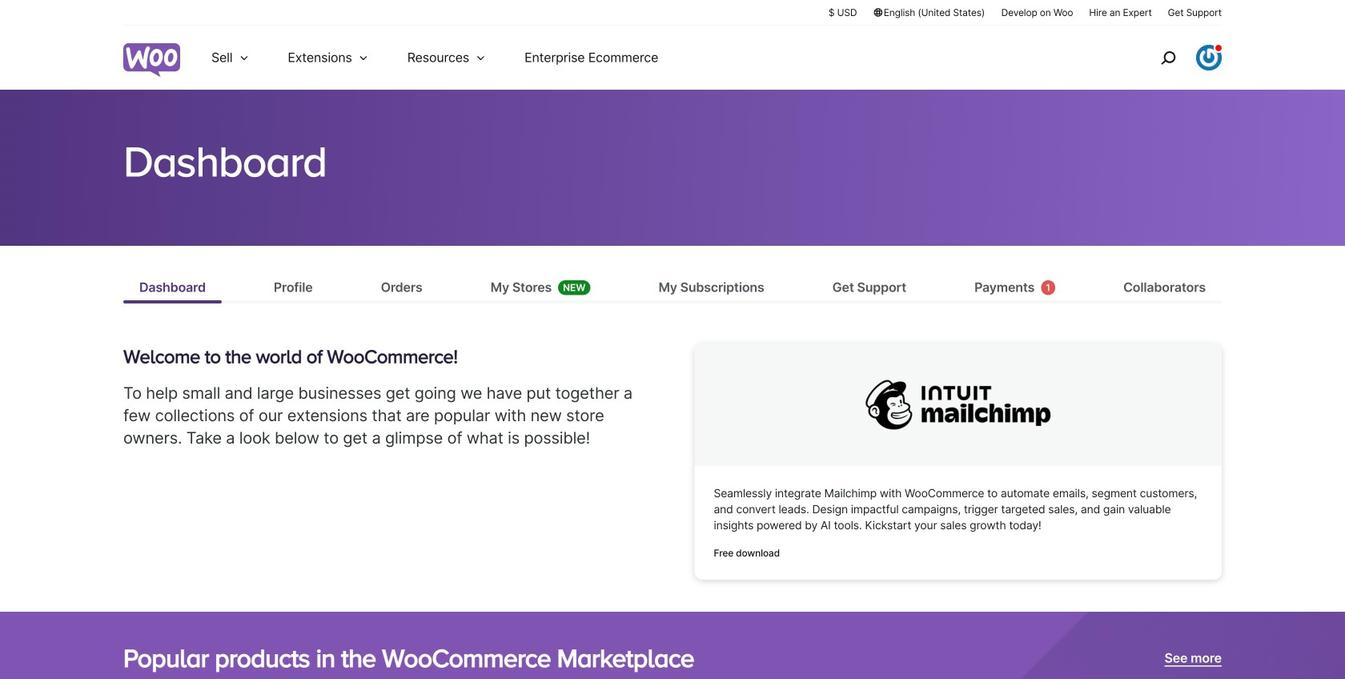 Task type: locate. For each thing, give the bounding box(es) containing it.
open account menu image
[[1197, 45, 1222, 70]]



Task type: describe. For each thing, give the bounding box(es) containing it.
search image
[[1156, 45, 1181, 70]]

service navigation menu element
[[1127, 32, 1222, 84]]



Task type: vqa. For each thing, say whether or not it's contained in the screenshot.
1st Remove item Button from the top
no



